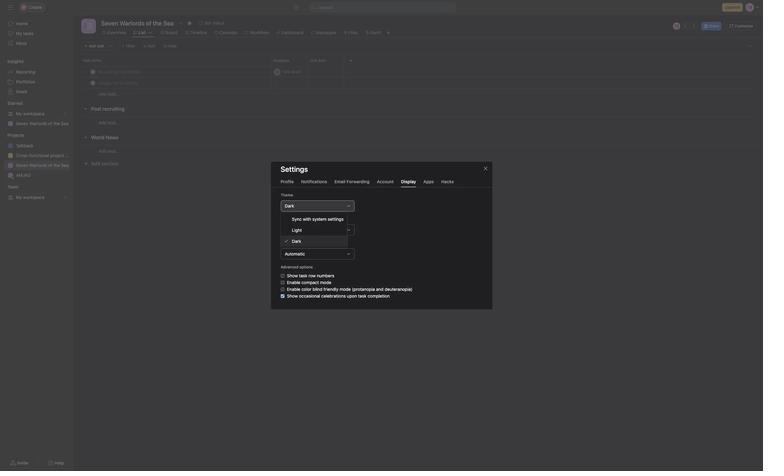 Task type: locate. For each thing, give the bounding box(es) containing it.
my inside 'link'
[[16, 31, 22, 36]]

2 vertical spatial the
[[302, 241, 308, 246]]

completed checkbox down completed image
[[89, 79, 97, 87]]

completed checkbox for recruiting top pirates text field
[[89, 68, 97, 76]]

my workspace inside the teams element
[[16, 195, 45, 200]]

light link
[[281, 225, 347, 236]]

1 horizontal spatial mode
[[340, 287, 351, 292]]

1 horizontal spatial tb
[[674, 24, 679, 28]]

2 seven warlords of the sea link from the top
[[4, 161, 70, 170]]

functional
[[29, 153, 49, 158]]

seven
[[16, 121, 28, 126], [16, 163, 28, 168]]

amjad
[[16, 173, 31, 178]]

0 horizontal spatial task
[[97, 44, 104, 48]]

the inside projects element
[[53, 163, 60, 168]]

2 add task… button from the top
[[98, 119, 119, 126]]

list
[[138, 30, 146, 35]]

sync
[[292, 216, 302, 222]]

display button
[[401, 179, 416, 187]]

0 vertical spatial enable
[[287, 280, 300, 285]]

0 vertical spatial tb
[[674, 24, 679, 28]]

3 add task… button from the top
[[98, 148, 119, 155]]

seven up projects
[[16, 121, 28, 126]]

0 vertical spatial task…
[[108, 91, 119, 97]]

1 vertical spatial completed checkbox
[[89, 79, 97, 87]]

hide sidebar image
[[8, 5, 13, 10]]

add task… for recruiting
[[98, 120, 119, 125]]

of up talkback link
[[48, 121, 52, 126]]

task… down the assign hq locations text box
[[108, 91, 119, 97]]

sea for seven warlords of the sea link within starred element
[[61, 121, 68, 126]]

my workspace
[[16, 111, 45, 116], [16, 195, 45, 200]]

enable right enable color blind friendly mode (protanopia and deuteranopia) "option"
[[287, 287, 300, 292]]

seven warlords of the sea down cross-functional project plan
[[16, 163, 68, 168]]

2 sea from the top
[[61, 163, 68, 168]]

sea inside starred element
[[61, 121, 68, 126]]

1 vertical spatial sea
[[61, 163, 68, 168]]

1 sea from the top
[[61, 121, 68, 126]]

goals
[[16, 89, 27, 94]]

talkback link
[[4, 141, 70, 151]]

add up add section button
[[98, 148, 106, 154]]

collapse task list for this section image
[[83, 135, 88, 140]]

0 horizontal spatial mode
[[320, 280, 331, 285]]

show down advanced
[[287, 273, 298, 278]]

starred
[[7, 101, 23, 106]]

email forwarding
[[335, 179, 370, 184]]

mode down the numbers
[[320, 280, 331, 285]]

add task… inside header untitled section tree grid
[[98, 91, 119, 97]]

2 vertical spatial task
[[358, 294, 366, 299]]

tyler black
[[282, 69, 301, 74]]

add task… down the assign hq locations text box
[[98, 91, 119, 97]]

2 my workspace link from the top
[[4, 193, 70, 202]]

2 vertical spatial task…
[[108, 148, 119, 154]]

home
[[16, 21, 28, 26]]

world
[[91, 135, 105, 140]]

1 add task… button from the top
[[98, 91, 119, 98]]

1 seven from the top
[[16, 121, 28, 126]]

seven inside projects element
[[16, 163, 28, 168]]

the inside starred element
[[53, 121, 60, 126]]

2 my from the top
[[16, 111, 22, 116]]

2 add task… row from the top
[[74, 117, 763, 128]]

task… up section
[[108, 148, 119, 154]]

2 task… from the top
[[108, 120, 119, 125]]

my inside the teams element
[[16, 195, 22, 200]]

1 vertical spatial task…
[[108, 120, 119, 125]]

seven warlords of the sea inside starred element
[[16, 121, 68, 126]]

options
[[299, 265, 313, 270]]

add up 'task name'
[[89, 44, 96, 48]]

projects
[[7, 133, 24, 138]]

0 vertical spatial add task…
[[98, 91, 119, 97]]

the left week
[[302, 241, 308, 246]]

completed checkbox inside 'recruiting top pirates' cell
[[89, 68, 97, 76]]

0 horizontal spatial tb
[[275, 69, 280, 74]]

mode
[[320, 280, 331, 285], [340, 287, 351, 292]]

starred button
[[0, 100, 23, 106]]

global element
[[0, 15, 74, 52]]

home link
[[4, 19, 70, 29]]

post recruiting
[[91, 106, 125, 112]]

3 add task… row from the top
[[74, 145, 763, 157]]

workspace down amjad link
[[23, 195, 45, 200]]

workspace down goals link at the left of page
[[23, 111, 45, 116]]

1 seven warlords of the sea link from the top
[[4, 119, 70, 129]]

my down the starred
[[16, 111, 22, 116]]

profile
[[281, 179, 294, 184]]

board link
[[161, 29, 178, 36]]

name
[[91, 58, 101, 63]]

1 show from the top
[[287, 273, 298, 278]]

workspace inside starred element
[[23, 111, 45, 116]]

insights button
[[0, 58, 23, 65]]

row containing tb
[[74, 66, 763, 78]]

2 vertical spatial add task… row
[[74, 145, 763, 157]]

0 vertical spatial add task… button
[[98, 91, 119, 98]]

sync with system settings link
[[281, 214, 347, 225]]

board
[[165, 30, 178, 35]]

warlords inside projects element
[[29, 163, 47, 168]]

1 vertical spatial seven
[[16, 163, 28, 168]]

row
[[74, 55, 763, 66], [81, 66, 756, 66], [74, 66, 763, 78], [74, 77, 763, 89]]

my inside starred element
[[16, 111, 22, 116]]

1 vertical spatial enable
[[287, 287, 300, 292]]

sea inside projects element
[[61, 163, 68, 168]]

0 vertical spatial my workspace
[[16, 111, 45, 116]]

the down project at the top left
[[53, 163, 60, 168]]

3 add task… from the top
[[98, 148, 119, 154]]

1 vertical spatial add task… row
[[74, 117, 763, 128]]

my down team
[[16, 195, 22, 200]]

my for my tasks 'link'
[[16, 31, 22, 36]]

completed image
[[89, 68, 97, 76]]

my workspace link
[[4, 109, 70, 119], [4, 193, 70, 202]]

2 my workspace from the top
[[16, 195, 45, 200]]

celebrations
[[321, 294, 346, 299]]

add task…
[[98, 91, 119, 97], [98, 120, 119, 125], [98, 148, 119, 154]]

3 task… from the top
[[108, 148, 119, 154]]

add down post recruiting button
[[98, 120, 106, 125]]

account button
[[377, 179, 394, 187]]

row containing task name
[[74, 55, 763, 66]]

1 my workspace link from the top
[[4, 109, 70, 119]]

1 vertical spatial my
[[16, 111, 22, 116]]

projects element
[[0, 130, 74, 182]]

invite button
[[6, 458, 32, 469]]

add for recruiting's "add task…" button
[[98, 120, 106, 125]]

2 show from the top
[[287, 294, 298, 299]]

seven warlords of the sea
[[16, 121, 68, 126], [16, 163, 68, 168]]

2 enable from the top
[[287, 287, 300, 292]]

add task… row
[[74, 88, 763, 100], [74, 117, 763, 128], [74, 145, 763, 157]]

0 vertical spatial warlords
[[29, 121, 47, 126]]

1 vertical spatial of
[[48, 163, 52, 168]]

inbox
[[16, 41, 27, 46]]

task down (protanopia
[[358, 294, 366, 299]]

of right day
[[297, 241, 301, 246]]

task for add
[[97, 44, 104, 48]]

1 vertical spatial tb
[[275, 69, 280, 74]]

add task… row for world news
[[74, 145, 763, 157]]

week
[[309, 241, 318, 246]]

1 vertical spatial seven warlords of the sea
[[16, 163, 68, 168]]

my
[[16, 31, 22, 36], [16, 111, 22, 116], [16, 195, 22, 200]]

enable
[[287, 280, 300, 285], [287, 287, 300, 292]]

my workspace link down amjad link
[[4, 193, 70, 202]]

0 vertical spatial my workspace link
[[4, 109, 70, 119]]

1 vertical spatial seven warlords of the sea link
[[4, 161, 70, 170]]

the for seven warlords of the sea link within starred element
[[53, 121, 60, 126]]

advanced
[[281, 265, 298, 270]]

show occasional celebrations upon task completion
[[287, 294, 390, 299]]

None text field
[[100, 18, 175, 29]]

0 vertical spatial dark
[[285, 203, 294, 209]]

task left row
[[299, 273, 307, 278]]

0 vertical spatial task
[[97, 44, 104, 48]]

seven warlords of the sea for second seven warlords of the sea link from the top
[[16, 163, 68, 168]]

1 warlords from the top
[[29, 121, 47, 126]]

1 vertical spatial add task… button
[[98, 119, 119, 126]]

1 completed checkbox from the top
[[89, 68, 97, 76]]

seven warlords of the sea inside projects element
[[16, 163, 68, 168]]

cross-functional project plan link
[[4, 151, 74, 161]]

overview
[[107, 30, 126, 35]]

add task… button up section
[[98, 148, 119, 155]]

deuteranopia)
[[385, 287, 412, 292]]

1 vertical spatial task
[[299, 273, 307, 278]]

dark down light
[[292, 239, 301, 244]]

show
[[287, 273, 298, 278], [287, 294, 298, 299]]

0 vertical spatial of
[[48, 121, 52, 126]]

notifications button
[[301, 179, 327, 187]]

goals link
[[4, 87, 70, 97]]

warlords inside starred element
[[29, 121, 47, 126]]

1 vertical spatial workspace
[[23, 195, 45, 200]]

add for news's "add task…" button
[[98, 148, 106, 154]]

friendly
[[323, 287, 338, 292]]

1 vertical spatial show
[[287, 294, 298, 299]]

1 task… from the top
[[108, 91, 119, 97]]

seven warlords of the sea link
[[4, 119, 70, 129], [4, 161, 70, 170]]

black
[[292, 69, 301, 74]]

collapse task list for this section image
[[83, 106, 88, 111]]

first
[[281, 241, 289, 246]]

add inside header untitled section tree grid
[[98, 91, 106, 97]]

show for show task row numbers
[[287, 273, 298, 278]]

0 vertical spatial completed checkbox
[[89, 68, 97, 76]]

my workspace down the starred
[[16, 111, 45, 116]]

1 seven warlords of the sea from the top
[[16, 121, 68, 126]]

close image
[[483, 166, 488, 171]]

reporting link
[[4, 67, 70, 77]]

workflow
[[250, 30, 269, 35]]

2 vertical spatial my
[[16, 195, 22, 200]]

workflow link
[[245, 29, 269, 36]]

1 vertical spatial my workspace link
[[4, 193, 70, 202]]

email
[[335, 179, 346, 184]]

add task… down post recruiting button
[[98, 120, 119, 125]]

completed checkbox up completed icon
[[89, 68, 97, 76]]

warlords down cross-functional project plan link
[[29, 163, 47, 168]]

0 vertical spatial sea
[[61, 121, 68, 126]]

overview link
[[102, 29, 126, 36]]

task for show
[[299, 273, 307, 278]]

2 warlords from the top
[[29, 163, 47, 168]]

1 vertical spatial the
[[53, 163, 60, 168]]

1 add task… from the top
[[98, 91, 119, 97]]

amjad link
[[4, 170, 70, 180]]

of inside starred element
[[48, 121, 52, 126]]

seven for second seven warlords of the sea link from the top
[[16, 163, 28, 168]]

first day of the week
[[281, 241, 318, 246]]

warlords for seven warlords of the sea link within starred element
[[29, 121, 47, 126]]

0 vertical spatial seven
[[16, 121, 28, 126]]

tb inside button
[[674, 24, 679, 28]]

2 workspace from the top
[[23, 195, 45, 200]]

Show occasional celebrations upon task completion checkbox
[[281, 294, 284, 298]]

0 vertical spatial my
[[16, 31, 22, 36]]

share button
[[701, 22, 722, 30]]

seven inside starred element
[[16, 121, 28, 126]]

1 add task… row from the top
[[74, 88, 763, 100]]

portfolios link
[[4, 77, 70, 87]]

warlords for second seven warlords of the sea link from the top
[[29, 163, 47, 168]]

2 vertical spatial add task…
[[98, 148, 119, 154]]

task… down recruiting
[[108, 120, 119, 125]]

2 vertical spatial add task… button
[[98, 148, 119, 155]]

1 vertical spatial mode
[[340, 287, 351, 292]]

add task… button down post recruiting button
[[98, 119, 119, 126]]

enable for enable color blind friendly mode (protanopia and deuteranopia)
[[287, 287, 300, 292]]

of
[[48, 121, 52, 126], [48, 163, 52, 168], [297, 241, 301, 246]]

my for my workspace link inside the the teams element
[[16, 195, 22, 200]]

date
[[318, 58, 326, 63]]

the up talkback link
[[53, 121, 60, 126]]

1 enable from the top
[[287, 280, 300, 285]]

1 vertical spatial warlords
[[29, 163, 47, 168]]

upgrade button
[[722, 3, 743, 12]]

dark down theme
[[285, 203, 294, 209]]

add task… button for news
[[98, 148, 119, 155]]

and
[[376, 287, 383, 292]]

3 my from the top
[[16, 195, 22, 200]]

seven warlords of the sea link up talkback link
[[4, 119, 70, 129]]

task up name
[[97, 44, 104, 48]]

1 vertical spatial add task…
[[98, 120, 119, 125]]

seven warlords of the sea link down functional
[[4, 161, 70, 170]]

my workspace down team
[[16, 195, 45, 200]]

email forwarding button
[[335, 179, 370, 187]]

mode up upon on the left of the page
[[340, 287, 351, 292]]

seven warlords of the sea up talkback link
[[16, 121, 68, 126]]

add
[[89, 44, 96, 48], [98, 91, 106, 97], [98, 120, 106, 125], [98, 148, 106, 154], [91, 161, 100, 166]]

0 vertical spatial seven warlords of the sea
[[16, 121, 68, 126]]

0 vertical spatial the
[[53, 121, 60, 126]]

2 seven warlords of the sea from the top
[[16, 163, 68, 168]]

dark
[[285, 203, 294, 209], [292, 239, 301, 244]]

0 vertical spatial seven warlords of the sea link
[[4, 119, 70, 129]]

of for second seven warlords of the sea link from the top
[[48, 163, 52, 168]]

0 vertical spatial mode
[[320, 280, 331, 285]]

2 add task… from the top
[[98, 120, 119, 125]]

row
[[308, 273, 316, 278]]

0 vertical spatial show
[[287, 273, 298, 278]]

1 my workspace from the top
[[16, 111, 45, 116]]

of down cross-functional project plan
[[48, 163, 52, 168]]

my left 'tasks' on the top
[[16, 31, 22, 36]]

show right show occasional celebrations upon task completion checkbox
[[287, 294, 298, 299]]

completed checkbox for the assign hq locations text box
[[89, 79, 97, 87]]

warlords up talkback link
[[29, 121, 47, 126]]

automatic button
[[281, 249, 355, 260]]

seven warlords of the sea for seven warlords of the sea link within starred element
[[16, 121, 68, 126]]

settings
[[328, 216, 344, 222]]

add up post recruiting
[[98, 91, 106, 97]]

add task… button down the assign hq locations text box
[[98, 91, 119, 98]]

add task… up section
[[98, 148, 119, 154]]

sea for second seven warlords of the sea link from the top
[[61, 163, 68, 168]]

teams element
[[0, 182, 74, 204]]

1 my from the top
[[16, 31, 22, 36]]

seven down the cross-
[[16, 163, 28, 168]]

Completed checkbox
[[89, 68, 97, 76], [89, 79, 97, 87]]

2 completed checkbox from the top
[[89, 79, 97, 87]]

warlords
[[29, 121, 47, 126], [29, 163, 47, 168]]

enable right the enable compact mode checkbox
[[287, 280, 300, 285]]

of inside projects element
[[48, 163, 52, 168]]

task inside add task button
[[97, 44, 104, 48]]

1 workspace from the top
[[23, 111, 45, 116]]

my workspace link down goals link at the left of page
[[4, 109, 70, 119]]

1 horizontal spatial task
[[299, 273, 307, 278]]

theme
[[281, 193, 293, 198]]

1 vertical spatial my workspace
[[16, 195, 45, 200]]

with
[[303, 216, 311, 222]]

language
[[281, 217, 298, 222]]

2 seven from the top
[[16, 163, 28, 168]]

0 vertical spatial workspace
[[23, 111, 45, 116]]

completed checkbox inside assign hq locations cell
[[89, 79, 97, 87]]

0 vertical spatial add task… row
[[74, 88, 763, 100]]



Task type: describe. For each thing, give the bounding box(es) containing it.
task… inside header untitled section tree grid
[[108, 91, 119, 97]]

Show task row numbers checkbox
[[281, 274, 284, 278]]

post
[[91, 106, 101, 112]]

files
[[349, 30, 358, 35]]

tasks
[[23, 31, 34, 36]]

dark link
[[281, 236, 347, 247]]

light
[[292, 228, 302, 233]]

dark inside dropdown button
[[285, 203, 294, 209]]

system
[[312, 216, 327, 222]]

add for "add task…" button inside header untitled section tree grid
[[98, 91, 106, 97]]

account
[[377, 179, 394, 184]]

inbox link
[[4, 38, 70, 48]]

2 horizontal spatial task
[[358, 294, 366, 299]]

display
[[401, 179, 416, 184]]

(protanopia
[[352, 287, 375, 292]]

invite
[[17, 461, 28, 466]]

seven warlords of the sea link inside starred element
[[4, 119, 70, 129]]

upgrade
[[725, 5, 740, 10]]

projects button
[[0, 132, 24, 138]]

task… for recruiting
[[108, 120, 119, 125]]

Assign HQ locations text field
[[97, 80, 140, 86]]

settings
[[281, 165, 308, 174]]

upon
[[347, 294, 357, 299]]

Enable color blind friendly mode (protanopia and deuteranopia) checkbox
[[281, 288, 284, 291]]

automatic
[[285, 251, 305, 257]]

profile button
[[281, 179, 294, 187]]

dashboard
[[281, 30, 304, 35]]

1 vertical spatial dark
[[292, 239, 301, 244]]

gantt link
[[365, 29, 382, 36]]

the for second seven warlords of the sea link from the top
[[53, 163, 60, 168]]

forwarding
[[347, 179, 370, 184]]

hacks button
[[441, 179, 454, 187]]

compact
[[301, 280, 319, 285]]

plan
[[65, 153, 74, 158]]

task name
[[82, 58, 101, 63]]

apps button
[[424, 179, 434, 187]]

add task… button inside header untitled section tree grid
[[98, 91, 119, 98]]

team
[[7, 184, 18, 190]]

files link
[[344, 29, 358, 36]]

blind
[[313, 287, 322, 292]]

tyler
[[282, 69, 291, 74]]

cross-
[[16, 153, 29, 158]]

messages
[[316, 30, 336, 35]]

advanced options
[[281, 265, 313, 270]]

world news button
[[91, 132, 118, 143]]

occasional
[[299, 294, 320, 299]]

messages link
[[311, 29, 336, 36]]

my for my workspace link within the starred element
[[16, 111, 22, 116]]

due date
[[310, 58, 326, 63]]

my tasks link
[[4, 29, 70, 38]]

header untitled section tree grid
[[74, 66, 763, 100]]

add section
[[91, 161, 118, 166]]

task
[[82, 58, 90, 63]]

timeline
[[190, 30, 207, 35]]

my workspace link inside starred element
[[4, 109, 70, 119]]

Recruiting top Pirates text field
[[97, 69, 143, 75]]

recruiting top pirates cell
[[74, 66, 271, 78]]

add task… button for recruiting
[[98, 119, 119, 126]]

share
[[709, 24, 719, 28]]

calendar link
[[214, 29, 238, 36]]

timeline link
[[185, 29, 207, 36]]

section
[[101, 161, 118, 166]]

hacks
[[441, 179, 454, 184]]

completion
[[368, 294, 390, 299]]

numbers
[[317, 273, 334, 278]]

add task… for news
[[98, 148, 119, 154]]

enable for enable compact mode
[[287, 280, 300, 285]]

color
[[301, 287, 311, 292]]

list image
[[85, 22, 92, 30]]

task… for news
[[108, 148, 119, 154]]

world news
[[91, 135, 118, 140]]

show task row numbers
[[287, 273, 334, 278]]

calendar
[[219, 30, 238, 35]]

apps
[[424, 179, 434, 184]]

starred element
[[0, 98, 74, 130]]

post recruiting button
[[91, 103, 125, 114]]

enable compact mode
[[287, 280, 331, 285]]

workspace inside the teams element
[[23, 195, 45, 200]]

tb button
[[673, 22, 680, 30]]

seven for seven warlords of the sea link within starred element
[[16, 121, 28, 126]]

completed image
[[89, 79, 97, 87]]

Enable compact mode checkbox
[[281, 281, 284, 285]]

tb inside row
[[275, 69, 280, 74]]

show for show occasional celebrations upon task completion
[[287, 294, 298, 299]]

add inside button
[[89, 44, 96, 48]]

dark button
[[281, 201, 355, 212]]

my workspace inside starred element
[[16, 111, 45, 116]]

2 vertical spatial of
[[297, 241, 301, 246]]

team button
[[0, 184, 18, 190]]

enable color blind friendly mode (protanopia and deuteranopia)
[[287, 287, 412, 292]]

add task… row for post recruiting
[[74, 117, 763, 128]]

project
[[50, 153, 64, 158]]

cross-functional project plan
[[16, 153, 74, 158]]

add left section
[[91, 161, 100, 166]]

insights element
[[0, 56, 74, 98]]

add task button
[[81, 42, 107, 50]]

reporting
[[16, 69, 35, 74]]

assignee
[[274, 58, 289, 63]]

my workspace link inside the teams element
[[4, 193, 70, 202]]

assign hq locations cell
[[74, 77, 271, 89]]

portfolios
[[16, 79, 35, 84]]

of for seven warlords of the sea link within starred element
[[48, 121, 52, 126]]

remove from starred image
[[187, 21, 192, 26]]



Task type: vqa. For each thing, say whether or not it's contained in the screenshot.
See details, P icon on the bottom left
no



